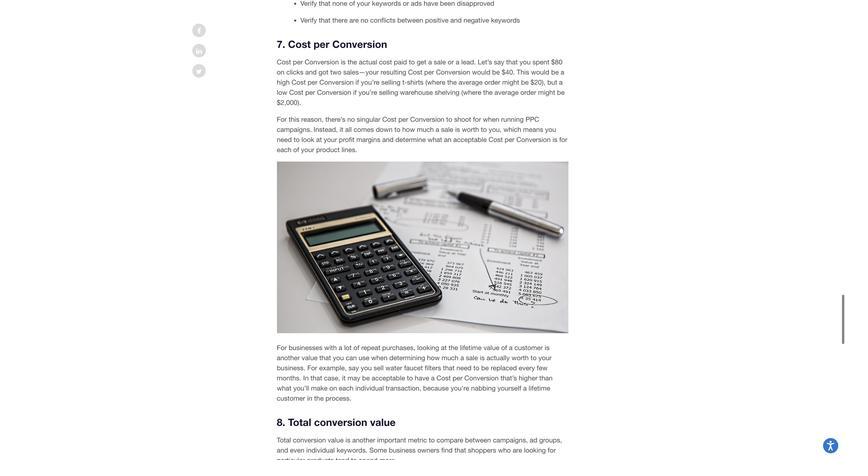 Task type: describe. For each thing, give the bounding box(es) containing it.
clicks
[[287, 68, 304, 76]]

verify that there are no conflicts between positive and negative keywords
[[301, 16, 521, 24]]

0 vertical spatial total
[[288, 417, 312, 429]]

faucet
[[405, 364, 423, 372]]

warehouse
[[400, 88, 433, 96]]

that's
[[501, 374, 517, 382]]

cost up shirts
[[409, 68, 423, 76]]

linkedin image
[[196, 48, 202, 55]]

when inside for businesses with a lot of repeat purchases, looking at the lifetime value of a customer is another value that you can use when determining how much a sale is actually worth to your business. for example, say you sell water faucet filters that need to be replaced every few months. in that case, it may be acceptable to have a cost per conversion that's higher than what you'll make on each individual transaction, because you're nabbing yourself a lifetime customer in the process.
[[372, 354, 388, 362]]

margins
[[357, 136, 381, 144]]

may
[[348, 374, 361, 382]]

paid
[[394, 58, 407, 66]]

you'll
[[294, 385, 309, 392]]

lead.
[[462, 58, 476, 66]]

filters
[[425, 364, 442, 372]]

0 vertical spatial (where
[[426, 78, 446, 86]]

which
[[504, 126, 522, 133]]

running
[[502, 116, 524, 123]]

make
[[311, 385, 328, 392]]

business
[[389, 447, 416, 454]]

is inside total conversion value is another important metric to compare between campaigns, ad groups, and even individual keywords. some business owners find that shoppers who are looking for particular products tend to spend more.
[[346, 437, 351, 444]]

on inside for businesses with a lot of repeat purchases, looking at the lifetime value of a customer is another value that you can use when determining how much a sale is actually worth to your business. for example, say you sell water faucet filters that need to be replaced every few months. in that case, it may be acceptable to have a cost per conversion that's higher than what you'll make on each individual transaction, because you're nabbing yourself a lifetime customer in the process.
[[330, 385, 337, 392]]

sale inside the for this reason, there's no singular cost per conversion to shoot for when running ppc campaigns. instead, it all comes down to how much a sale is worth to you, which means you need to look at your profit margins and determine what an acceptable cost per conversion is for each of your product lines.
[[442, 126, 454, 133]]

8. total conversion value
[[277, 417, 396, 429]]

to up nabbing at the bottom right of the page
[[474, 364, 480, 372]]

are inside total conversion value is another important metric to compare between campaigns, ad groups, and even individual keywords. some business owners find that shoppers who are looking for particular products tend to spend more.
[[513, 447, 523, 454]]

be down actually
[[482, 364, 489, 372]]

open accessibe: accessibility options, statement and help image
[[828, 441, 835, 451]]

even
[[290, 447, 305, 454]]

for for for businesses with a lot of repeat purchases, looking at the lifetime value of a customer is another value that you can use when determining how much a sale is actually worth to your business. for example, say you sell water faucet filters that need to be replaced every few months. in that case, it may be acceptable to have a cost per conversion that's higher than what you'll make on each individual transaction, because you're nabbing yourself a lifetime customer in the process.
[[277, 344, 287, 352]]

owners
[[418, 447, 440, 454]]

to inside cost per conversion is the actual cost paid to get a sale or a lead. let's say that you spent $80 on clicks and got two sales—your resulting cost per conversion would be $40. this would be a high cost per conversion if you're selling t-shirts (where the average order might be $20), but a low cost per conversion if you're selling warehouse shelving (where the average order might be $2,000).
[[409, 58, 415, 66]]

0 vertical spatial order
[[485, 78, 501, 86]]

0 vertical spatial conversion
[[314, 417, 368, 429]]

how inside for businesses with a lot of repeat purchases, looking at the lifetime value of a customer is another value that you can use when determining how much a sale is actually worth to your business. for example, say you sell water faucet filters that need to be replaced every few months. in that case, it may be acceptable to have a cost per conversion that's higher than what you'll make on each individual transaction, because you're nabbing yourself a lifetime customer in the process.
[[427, 354, 440, 362]]

1 horizontal spatial your
[[324, 136, 337, 144]]

say inside cost per conversion is the actual cost paid to get a sale or a lead. let's say that you spent $80 on clicks and got two sales—your resulting cost per conversion would be $40. this would be a high cost per conversion if you're selling t-shirts (where the average order might be $20), but a low cost per conversion if you're selling warehouse shelving (where the average order might be $2,000).
[[494, 58, 505, 66]]

groups,
[[540, 437, 563, 444]]

negative
[[464, 16, 490, 24]]

1 vertical spatial selling
[[379, 88, 399, 96]]

purchases,
[[383, 344, 416, 352]]

get
[[417, 58, 427, 66]]

sale inside for businesses with a lot of repeat purchases, looking at the lifetime value of a customer is another value that you can use when determining how much a sale is actually worth to your business. for example, say you sell water faucet filters that need to be replaced every few months. in that case, it may be acceptable to have a cost per conversion that's higher than what you'll make on each individual transaction, because you're nabbing yourself a lifetime customer in the process.
[[466, 354, 479, 362]]

determining
[[390, 354, 426, 362]]

nabbing
[[472, 385, 496, 392]]

keywords
[[491, 16, 521, 24]]

businesses
[[289, 344, 323, 352]]

0 vertical spatial customer
[[515, 344, 543, 352]]

another inside for businesses with a lot of repeat purchases, looking at the lifetime value of a customer is another value that you can use when determining how much a sale is actually worth to your business. for example, say you sell water faucet filters that need to be replaced every few months. in that case, it may be acceptable to have a cost per conversion that's higher than what you'll make on each individual transaction, because you're nabbing yourself a lifetime customer in the process.
[[277, 354, 300, 362]]

and inside total conversion value is another important metric to compare between campaigns, ad groups, and even individual keywords. some business owners find that shoppers who are looking for particular products tend to spend more.
[[277, 447, 288, 454]]

to down campaigns.
[[294, 136, 300, 144]]

each inside for businesses with a lot of repeat purchases, looking at the lifetime value of a customer is another value that you can use when determining how much a sale is actually worth to your business. for example, say you sell water faucet filters that need to be replaced every few months. in that case, it may be acceptable to have a cost per conversion that's higher than what you'll make on each individual transaction, because you're nabbing yourself a lifetime customer in the process.
[[339, 385, 354, 392]]

$40.
[[502, 68, 515, 76]]

$2,000).
[[277, 99, 301, 106]]

some
[[370, 447, 387, 454]]

total conversion value is another important metric to compare between campaigns, ad groups, and even individual keywords. some business owners find that shoppers who are looking for particular products tend to spend more.
[[277, 437, 563, 461]]

0 horizontal spatial average
[[459, 78, 483, 86]]

cost inside for businesses with a lot of repeat purchases, looking at the lifetime value of a customer is another value that you can use when determining how much a sale is actually worth to your business. for example, say you sell water faucet filters that need to be replaced every few months. in that case, it may be acceptable to have a cost per conversion that's higher than what you'll make on each individual transaction, because you're nabbing yourself a lifetime customer in the process.
[[437, 374, 451, 382]]

tend
[[336, 457, 350, 461]]

all
[[346, 126, 352, 133]]

you inside the for this reason, there's no singular cost per conversion to shoot for when running ppc campaigns. instead, it all comes down to how much a sale is worth to you, which means you need to look at your profit margins and determine what an acceptable cost per conversion is for each of your product lines.
[[546, 126, 557, 133]]

lines.
[[342, 146, 358, 154]]

down
[[376, 126, 393, 133]]

0 vertical spatial if
[[356, 78, 359, 86]]

7.
[[277, 38, 286, 50]]

lot
[[344, 344, 352, 352]]

value down businesses
[[302, 354, 318, 362]]

and right positive
[[451, 16, 462, 24]]

value up actually
[[484, 344, 500, 352]]

replaced
[[491, 364, 517, 372]]

sales—your
[[344, 68, 379, 76]]

spend
[[359, 457, 378, 461]]

determine
[[396, 136, 426, 144]]

per inside for businesses with a lot of repeat purchases, looking at the lifetime value of a customer is another value that you can use when determining how much a sale is actually worth to your business. for example, say you sell water faucet filters that need to be replaced every few months. in that case, it may be acceptable to have a cost per conversion that's higher than what you'll make on each individual transaction, because you're nabbing yourself a lifetime customer in the process.
[[453, 374, 463, 382]]

say inside for businesses with a lot of repeat purchases, looking at the lifetime value of a customer is another value that you can use when determining how much a sale is actually worth to your business. for example, say you sell water faucet filters that need to be replaced every few months. in that case, it may be acceptable to have a cost per conversion that's higher than what you'll make on each individual transaction, because you're nabbing yourself a lifetime customer in the process.
[[349, 364, 359, 372]]

metric
[[408, 437, 427, 444]]

0 vertical spatial might
[[503, 78, 520, 86]]

individual inside for businesses with a lot of repeat purchases, looking at the lifetime value of a customer is another value that you can use when determining how much a sale is actually worth to your business. for example, say you sell water faucet filters that need to be replaced every few months. in that case, it may be acceptable to have a cost per conversion that's higher than what you'll make on each individual transaction, because you're nabbing yourself a lifetime customer in the process.
[[356, 385, 384, 392]]

$80
[[552, 58, 563, 66]]

0 vertical spatial lifetime
[[460, 344, 482, 352]]

products
[[307, 457, 334, 461]]

worth inside the for this reason, there's no singular cost per conversion to shoot for when running ppc campaigns. instead, it all comes down to how much a sale is worth to you, which means you need to look at your profit margins and determine what an acceptable cost per conversion is for each of your product lines.
[[462, 126, 479, 133]]

two
[[331, 68, 342, 76]]

you're
[[451, 385, 470, 392]]

at inside for businesses with a lot of repeat purchases, looking at the lifetime value of a customer is another value that you can use when determining how much a sale is actually worth to your business. for example, say you sell water faucet filters that need to be replaced every few months. in that case, it may be acceptable to have a cost per conversion that's higher than what you'll make on each individual transaction, because you're nabbing yourself a lifetime customer in the process.
[[441, 344, 447, 352]]

shelving
[[435, 88, 460, 96]]

each inside the for this reason, there's no singular cost per conversion to shoot for when running ppc campaigns. instead, it all comes down to how much a sale is worth to you, which means you need to look at your profit margins and determine what an acceptable cost per conversion is for each of your product lines.
[[277, 146, 292, 154]]

1 vertical spatial your
[[301, 146, 315, 154]]

7. cost per conversion
[[277, 38, 388, 50]]

that inside cost per conversion is the actual cost paid to get a sale or a lead. let's say that you spent $80 on clicks and got two sales—your resulting cost per conversion would be $40. this would be a high cost per conversion if you're selling t-shirts (where the average order might be $20), but a low cost per conversion if you're selling warehouse shelving (where the average order might be $2,000).
[[507, 58, 518, 66]]

to left shoot
[[447, 116, 453, 123]]

with
[[325, 344, 337, 352]]

verify
[[301, 16, 317, 24]]

water
[[386, 364, 403, 372]]

ad
[[530, 437, 538, 444]]

product
[[316, 146, 340, 154]]

to right the down
[[395, 126, 401, 133]]

higher
[[519, 374, 538, 382]]

for this reason, there's no singular cost per conversion to shoot for when running ppc campaigns. instead, it all comes down to how much a sale is worth to you, which means you need to look at your profit margins and determine what an acceptable cost per conversion is for each of your product lines.
[[277, 116, 568, 154]]

per up reason,
[[306, 88, 315, 96]]

sale inside cost per conversion is the actual cost paid to get a sale or a lead. let's say that you spent $80 on clicks and got two sales—your resulting cost per conversion would be $40. this would be a high cost per conversion if you're selling t-shirts (where the average order might be $20), but a low cost per conversion if you're selling warehouse shelving (where the average order might be $2,000).
[[434, 58, 446, 66]]

your inside for businesses with a lot of repeat purchases, looking at the lifetime value of a customer is another value that you can use when determining how much a sale is actually worth to your business. for example, say you sell water faucet filters that need to be replaced every few months. in that case, it may be acceptable to have a cost per conversion that's higher than what you'll make on each individual transaction, because you're nabbing yourself a lifetime customer in the process.
[[539, 354, 552, 362]]

be down the but
[[558, 88, 565, 96]]

of inside the for this reason, there's no singular cost per conversion to shoot for when running ppc campaigns. instead, it all comes down to how much a sale is worth to you, which means you need to look at your profit margins and determine what an acceptable cost per conversion is for each of your product lines.
[[294, 146, 299, 154]]

worth inside for businesses with a lot of repeat purchases, looking at the lifetime value of a customer is another value that you can use when determining how much a sale is actually worth to your business. for example, say you sell water faucet filters that need to be replaced every few months. in that case, it may be acceptable to have a cost per conversion that's higher than what you'll make on each individual transaction, because you're nabbing yourself a lifetime customer in the process.
[[512, 354, 529, 362]]

for businesses with a lot of repeat purchases, looking at the lifetime value of a customer is another value that you can use when determining how much a sale is actually worth to your business. for example, say you sell water faucet filters that need to be replaced every few months. in that case, it may be acceptable to have a cost per conversion that's higher than what you'll make on each individual transaction, because you're nabbing yourself a lifetime customer in the process.
[[277, 344, 553, 402]]

for for for this reason, there's no singular cost per conversion to shoot for when running ppc campaigns. instead, it all comes down to how much a sale is worth to you, which means you need to look at your profit margins and determine what an acceptable cost per conversion is for each of your product lines.
[[277, 116, 287, 123]]

more.
[[380, 457, 397, 461]]

between inside total conversion value is another important metric to compare between campaigns, ad groups, and even individual keywords. some business owners find that shoppers who are looking for particular products tend to spend more.
[[466, 437, 492, 444]]

got
[[319, 68, 329, 76]]

1 would from the left
[[473, 68, 491, 76]]

facebook image
[[197, 28, 201, 34]]

looking inside for businesses with a lot of repeat purchases, looking at the lifetime value of a customer is another value that you can use when determining how much a sale is actually worth to your business. for example, say you sell water faucet filters that need to be replaced every few months. in that case, it may be acceptable to have a cost per conversion that's higher than what you'll make on each individual transaction, because you're nabbing yourself a lifetime customer in the process.
[[418, 344, 440, 352]]

you,
[[489, 126, 502, 133]]

there
[[333, 16, 348, 24]]

no for there's
[[348, 116, 355, 123]]

process.
[[326, 395, 352, 402]]

another inside total conversion value is another important metric to compare between campaigns, ad groups, and even individual keywords. some business owners find that shoppers who are looking for particular products tend to spend more.
[[353, 437, 376, 444]]

at inside the for this reason, there's no singular cost per conversion to shoot for when running ppc campaigns. instead, it all comes down to how much a sale is worth to you, which means you need to look at your profit margins and determine what an acceptable cost per conversion is for each of your product lines.
[[316, 136, 322, 144]]

when inside the for this reason, there's no singular cost per conversion to shoot for when running ppc campaigns. instead, it all comes down to how much a sale is worth to you, which means you need to look at your profit margins and determine what an acceptable cost per conversion is for each of your product lines.
[[483, 116, 500, 123]]

need inside the for this reason, there's no singular cost per conversion to shoot for when running ppc campaigns. instead, it all comes down to how much a sale is worth to you, which means you need to look at your profit margins and determine what an acceptable cost per conversion is for each of your product lines.
[[277, 136, 292, 144]]

0 horizontal spatial between
[[398, 16, 424, 24]]

shoppers
[[468, 447, 497, 454]]

low
[[277, 88, 288, 96]]

much inside the for this reason, there's no singular cost per conversion to shoot for when running ppc campaigns. instead, it all comes down to how much a sale is worth to you, which means you need to look at your profit margins and determine what an acceptable cost per conversion is for each of your product lines.
[[417, 126, 434, 133]]

cost up clicks
[[277, 58, 291, 66]]

reason,
[[302, 116, 324, 123]]

find
[[442, 447, 453, 454]]

or
[[448, 58, 454, 66]]

spent
[[533, 58, 550, 66]]

can
[[346, 354, 357, 362]]

yourself
[[498, 385, 522, 392]]

months.
[[277, 374, 302, 382]]

1 horizontal spatial order
[[521, 88, 537, 96]]

cost down you,
[[489, 136, 503, 144]]

need inside for businesses with a lot of repeat purchases, looking at the lifetime value of a customer is another value that you can use when determining how much a sale is actually worth to your business. for example, say you sell water faucet filters that need to be replaced every few months. in that case, it may be acceptable to have a cost per conversion that's higher than what you'll make on each individual transaction, because you're nabbing yourself a lifetime customer in the process.
[[457, 364, 472, 372]]

to up owners
[[429, 437, 435, 444]]



Task type: vqa. For each thing, say whether or not it's contained in the screenshot.
'when' within For Businesses With A Lot Of Repeat Purchases, Looking At The Lifetime Value Of A Customer Is Another Value That You Can Use When Determining How Much A Sale Is Actually Worth To Your Business. For Example, Say You Sell Water Faucet Filters That Need To Be Replaced Every Few Months. In That Case, It May Be Acceptable To Have A Cost Per Conversion That'S Higher Than What You'Ll Make On Each Individual Transaction, Because You'Re Nabbing Yourself A Lifetime Customer In The Process.
yes



Task type: locate. For each thing, give the bounding box(es) containing it.
few
[[537, 364, 548, 372]]

be
[[493, 68, 500, 76], [552, 68, 559, 76], [522, 78, 529, 86], [558, 88, 565, 96], [482, 364, 489, 372], [363, 374, 370, 382]]

for up business.
[[277, 344, 287, 352]]

0 horizontal spatial at
[[316, 136, 322, 144]]

sale left actually
[[466, 354, 479, 362]]

you up example,
[[333, 354, 344, 362]]

example,
[[319, 364, 347, 372]]

1 vertical spatial acceptable
[[372, 374, 405, 382]]

because
[[424, 385, 449, 392]]

0 horizontal spatial of
[[294, 146, 299, 154]]

no up all
[[348, 116, 355, 123]]

2 horizontal spatial of
[[502, 344, 508, 352]]

when up sell
[[372, 354, 388, 362]]

0 horizontal spatial no
[[348, 116, 355, 123]]

1 horizontal spatial would
[[532, 68, 550, 76]]

means
[[524, 126, 544, 133]]

1 horizontal spatial average
[[495, 88, 519, 96]]

sale up an
[[442, 126, 454, 133]]

in
[[303, 374, 309, 382]]

1 vertical spatial you're
[[359, 88, 378, 96]]

keywords.
[[337, 447, 368, 454]]

1 horizontal spatial much
[[442, 354, 459, 362]]

what
[[428, 136, 443, 144], [277, 385, 292, 392]]

on up high on the left
[[277, 68, 285, 76]]

0 horizontal spatial what
[[277, 385, 292, 392]]

1 horizontal spatial need
[[457, 364, 472, 372]]

0 horizontal spatial acceptable
[[372, 374, 405, 382]]

$20),
[[531, 78, 546, 86]]

per down verify
[[314, 38, 330, 50]]

for inside total conversion value is another important metric to compare between campaigns, ad groups, and even individual keywords. some business owners find that shoppers who are looking for particular products tend to spend more.
[[548, 447, 556, 454]]

for
[[473, 116, 482, 123], [560, 136, 568, 144], [548, 447, 556, 454]]

0 vertical spatial at
[[316, 136, 322, 144]]

total up even
[[277, 437, 291, 444]]

it left all
[[340, 126, 344, 133]]

of right 'lot'
[[354, 344, 360, 352]]

you down use
[[361, 364, 372, 372]]

2 vertical spatial sale
[[466, 354, 479, 362]]

1 vertical spatial order
[[521, 88, 537, 96]]

profit
[[339, 136, 355, 144]]

in
[[307, 395, 313, 402]]

might
[[503, 78, 520, 86], [539, 88, 556, 96]]

let's
[[478, 58, 493, 66]]

much inside for businesses with a lot of repeat purchases, looking at the lifetime value of a customer is another value that you can use when determining how much a sale is actually worth to your business. for example, say you sell water faucet filters that need to be replaced every few months. in that case, it may be acceptable to have a cost per conversion that's higher than what you'll make on each individual transaction, because you're nabbing yourself a lifetime customer in the process.
[[442, 354, 459, 362]]

another
[[277, 354, 300, 362], [353, 437, 376, 444]]

be right may
[[363, 374, 370, 382]]

your up the few
[[539, 354, 552, 362]]

need
[[277, 136, 292, 144], [457, 364, 472, 372]]

0 horizontal spatial each
[[277, 146, 292, 154]]

2 vertical spatial your
[[539, 354, 552, 362]]

per down which
[[505, 136, 515, 144]]

0 horizontal spatial for
[[473, 116, 482, 123]]

0 horizontal spatial on
[[277, 68, 285, 76]]

no
[[361, 16, 369, 24], [348, 116, 355, 123]]

need up you're
[[457, 364, 472, 372]]

it inside the for this reason, there's no singular cost per conversion to shoot for when running ppc campaigns. instead, it all comes down to how much a sale is worth to you, which means you need to look at your profit margins and determine what an acceptable cost per conversion is for each of your product lines.
[[340, 126, 344, 133]]

each down may
[[339, 385, 354, 392]]

photo of calculator and pen image
[[277, 162, 569, 334]]

business.
[[277, 364, 306, 372]]

0 horizontal spatial individual
[[307, 447, 335, 454]]

compare
[[437, 437, 464, 444]]

1 horizontal spatial looking
[[525, 447, 546, 454]]

order
[[485, 78, 501, 86], [521, 88, 537, 96]]

0 vertical spatial selling
[[382, 78, 401, 86]]

1 vertical spatial average
[[495, 88, 519, 96]]

1 horizontal spatial lifetime
[[529, 385, 551, 392]]

that left there
[[319, 16, 331, 24]]

(where up shelving on the right of page
[[426, 78, 446, 86]]

customer
[[515, 344, 543, 352], [277, 395, 305, 402]]

what down months.
[[277, 385, 292, 392]]

to down faucet
[[407, 374, 413, 382]]

no for are
[[361, 16, 369, 24]]

1 horizontal spatial say
[[494, 58, 505, 66]]

2 vertical spatial for
[[308, 364, 318, 372]]

1 vertical spatial individual
[[307, 447, 335, 454]]

1 horizontal spatial are
[[513, 447, 523, 454]]

value up important
[[371, 417, 396, 429]]

cost down clicks
[[292, 78, 306, 86]]

0 vertical spatial sale
[[434, 58, 446, 66]]

use
[[359, 354, 370, 362]]

on inside cost per conversion is the actual cost paid to get a sale or a lead. let's say that you spent $80 on clicks and got two sales—your resulting cost per conversion would be $40. this would be a high cost per conversion if you're selling t-shirts (where the average order might be $20), but a low cost per conversion if you're selling warehouse shelving (where the average order might be $2,000).
[[277, 68, 285, 76]]

say up $40.
[[494, 58, 505, 66]]

1 vertical spatial for
[[277, 344, 287, 352]]

actually
[[487, 354, 510, 362]]

are down campaigns,
[[513, 447, 523, 454]]

to left get on the top
[[409, 58, 415, 66]]

1 vertical spatial between
[[466, 437, 492, 444]]

total inside total conversion value is another important metric to compare between campaigns, ad groups, and even individual keywords. some business owners find that shoppers who are looking for particular products tend to spend more.
[[277, 437, 291, 444]]

0 vertical spatial each
[[277, 146, 292, 154]]

1 vertical spatial might
[[539, 88, 556, 96]]

conversion inside for businesses with a lot of repeat purchases, looking at the lifetime value of a customer is another value that you can use when determining how much a sale is actually worth to your business. for example, say you sell water faucet filters that need to be replaced every few months. in that case, it may be acceptable to have a cost per conversion that's higher than what you'll make on each individual transaction, because you're nabbing yourself a lifetime customer in the process.
[[465, 374, 499, 382]]

to left you,
[[481, 126, 487, 133]]

that up $40.
[[507, 58, 518, 66]]

per up you're
[[453, 374, 463, 382]]

acceptable down shoot
[[454, 136, 487, 144]]

are
[[350, 16, 359, 24], [513, 447, 523, 454]]

0 vertical spatial average
[[459, 78, 483, 86]]

average
[[459, 78, 483, 86], [495, 88, 519, 96]]

cost right "7."
[[288, 38, 311, 50]]

and down the down
[[383, 136, 394, 144]]

1 vertical spatial what
[[277, 385, 292, 392]]

conversion
[[314, 417, 368, 429], [293, 437, 326, 444]]

high
[[277, 78, 290, 86]]

0 vertical spatial how
[[403, 126, 415, 133]]

shirts
[[408, 78, 424, 86]]

that right in
[[311, 374, 323, 382]]

1 horizontal spatial of
[[354, 344, 360, 352]]

at
[[316, 136, 322, 144], [441, 344, 447, 352]]

1 vertical spatial say
[[349, 364, 359, 372]]

positive
[[426, 16, 449, 24]]

that right filters
[[443, 364, 455, 372]]

1 vertical spatial it
[[342, 374, 346, 382]]

might down the but
[[539, 88, 556, 96]]

and
[[451, 16, 462, 24], [306, 68, 317, 76], [383, 136, 394, 144], [277, 447, 288, 454]]

order down $20),
[[521, 88, 537, 96]]

0 vertical spatial individual
[[356, 385, 384, 392]]

0 vertical spatial looking
[[418, 344, 440, 352]]

sell
[[374, 364, 384, 372]]

for up in
[[308, 364, 318, 372]]

order down let's
[[485, 78, 501, 86]]

at up filters
[[441, 344, 447, 352]]

if
[[356, 78, 359, 86], [353, 88, 357, 96]]

1 horizontal spatial another
[[353, 437, 376, 444]]

between up shoppers
[[466, 437, 492, 444]]

looking up filters
[[418, 344, 440, 352]]

per right high on the left
[[308, 78, 318, 86]]

case,
[[324, 374, 341, 382]]

0 vertical spatial between
[[398, 16, 424, 24]]

1 vertical spatial on
[[330, 385, 337, 392]]

for left this
[[277, 116, 287, 123]]

instead,
[[314, 126, 338, 133]]

2 vertical spatial for
[[548, 447, 556, 454]]

1 horizontal spatial when
[[483, 116, 500, 123]]

another up keywords.
[[353, 437, 376, 444]]

individual up products
[[307, 447, 335, 454]]

is inside cost per conversion is the actual cost paid to get a sale or a lead. let's say that you spent $80 on clicks and got two sales—your resulting cost per conversion would be $40. this would be a high cost per conversion if you're selling t-shirts (where the average order might be $20), but a low cost per conversion if you're selling warehouse shelving (where the average order might be $2,000).
[[341, 58, 346, 66]]

0 horizontal spatial would
[[473, 68, 491, 76]]

there's
[[326, 116, 346, 123]]

value
[[484, 344, 500, 352], [302, 354, 318, 362], [371, 417, 396, 429], [328, 437, 344, 444]]

0 vertical spatial what
[[428, 136, 443, 144]]

each down campaigns.
[[277, 146, 292, 154]]

how inside the for this reason, there's no singular cost per conversion to shoot for when running ppc campaigns. instead, it all comes down to how much a sale is worth to you, which means you need to look at your profit margins and determine what an acceptable cost per conversion is for each of your product lines.
[[403, 126, 415, 133]]

acceptable inside the for this reason, there's no singular cost per conversion to shoot for when running ppc campaigns. instead, it all comes down to how much a sale is worth to you, which means you need to look at your profit margins and determine what an acceptable cost per conversion is for each of your product lines.
[[454, 136, 487, 144]]

cost up $2,000).
[[289, 88, 304, 96]]

it
[[340, 126, 344, 133], [342, 374, 346, 382]]

what left an
[[428, 136, 443, 144]]

conversion inside total conversion value is another important metric to compare between campaigns, ad groups, and even individual keywords. some business owners find that shoppers who are looking for particular products tend to spend more.
[[293, 437, 326, 444]]

acceptable
[[454, 136, 487, 144], [372, 374, 405, 382]]

that down with
[[320, 354, 331, 362]]

say up may
[[349, 364, 359, 372]]

1 vertical spatial sale
[[442, 126, 454, 133]]

customer down you'll
[[277, 395, 305, 402]]

look
[[302, 136, 315, 144]]

on down case,
[[330, 385, 337, 392]]

1 vertical spatial each
[[339, 385, 354, 392]]

shoot
[[455, 116, 472, 123]]

the
[[348, 58, 357, 66], [448, 78, 457, 86], [484, 88, 493, 96], [449, 344, 459, 352], [314, 395, 324, 402]]

0 horizontal spatial how
[[403, 126, 415, 133]]

1 horizontal spatial on
[[330, 385, 337, 392]]

0 vertical spatial you're
[[361, 78, 380, 86]]

1 vertical spatial (where
[[462, 88, 482, 96]]

0 vertical spatial no
[[361, 16, 369, 24]]

when up you,
[[483, 116, 500, 123]]

1 vertical spatial another
[[353, 437, 376, 444]]

per up clicks
[[293, 58, 303, 66]]

0 horizontal spatial worth
[[462, 126, 479, 133]]

you up this
[[520, 58, 531, 66]]

individual
[[356, 385, 384, 392], [307, 447, 335, 454]]

1 vertical spatial conversion
[[293, 437, 326, 444]]

2 horizontal spatial for
[[560, 136, 568, 144]]

are right there
[[350, 16, 359, 24]]

resulting
[[381, 68, 407, 76]]

no left conflicts at top left
[[361, 16, 369, 24]]

2 would from the left
[[532, 68, 550, 76]]

per up determine
[[399, 116, 409, 123]]

0 horizontal spatial looking
[[418, 344, 440, 352]]

have
[[415, 374, 430, 382]]

how up determine
[[403, 126, 415, 133]]

how
[[403, 126, 415, 133], [427, 354, 440, 362]]

average down lead.
[[459, 78, 483, 86]]

of up actually
[[502, 344, 508, 352]]

and up particular
[[277, 447, 288, 454]]

sale
[[434, 58, 446, 66], [442, 126, 454, 133], [466, 354, 479, 362]]

0 horizontal spatial (where
[[426, 78, 446, 86]]

each
[[277, 146, 292, 154], [339, 385, 354, 392]]

another up business.
[[277, 354, 300, 362]]

total right 8.
[[288, 417, 312, 429]]

0 vertical spatial when
[[483, 116, 500, 123]]

your up "product"
[[324, 136, 337, 144]]

selling
[[382, 78, 401, 86], [379, 88, 399, 96]]

(where right shelving on the right of page
[[462, 88, 482, 96]]

lifetime
[[460, 344, 482, 352], [529, 385, 551, 392]]

particular
[[277, 457, 305, 461]]

and inside the for this reason, there's no singular cost per conversion to shoot for when running ppc campaigns. instead, it all comes down to how much a sale is worth to you, which means you need to look at your profit margins and determine what an acceptable cost per conversion is for each of your product lines.
[[383, 136, 394, 144]]

that inside total conversion value is another important metric to compare between campaigns, ad groups, and even individual keywords. some business owners find that shoppers who are looking for particular products tend to spend more.
[[455, 447, 467, 454]]

you inside cost per conversion is the actual cost paid to get a sale or a lead. let's say that you spent $80 on clicks and got two sales—your resulting cost per conversion would be $40. this would be a high cost per conversion if you're selling t-shirts (where the average order might be $20), but a low cost per conversion if you're selling warehouse shelving (where the average order might be $2,000).
[[520, 58, 531, 66]]

0 vertical spatial need
[[277, 136, 292, 144]]

looking inside total conversion value is another important metric to compare between campaigns, ad groups, and even individual keywords. some business owners find that shoppers who are looking for particular products tend to spend more.
[[525, 447, 546, 454]]

you right means
[[546, 126, 557, 133]]

an
[[445, 136, 452, 144]]

no inside the for this reason, there's no singular cost per conversion to shoot for when running ppc campaigns. instead, it all comes down to how much a sale is worth to you, which means you need to look at your profit margins and determine what an acceptable cost per conversion is for each of your product lines.
[[348, 116, 355, 123]]

0 vertical spatial acceptable
[[454, 136, 487, 144]]

much up determine
[[417, 126, 434, 133]]

1 horizontal spatial how
[[427, 354, 440, 362]]

worth down shoot
[[462, 126, 479, 133]]

1 vertical spatial total
[[277, 437, 291, 444]]

0 horizontal spatial customer
[[277, 395, 305, 402]]

1 horizontal spatial individual
[[356, 385, 384, 392]]

much up you're
[[442, 354, 459, 362]]

1 vertical spatial at
[[441, 344, 447, 352]]

1 vertical spatial need
[[457, 364, 472, 372]]

be left $40.
[[493, 68, 500, 76]]

per down get on the top
[[425, 68, 435, 76]]

what inside the for this reason, there's no singular cost per conversion to shoot for when running ppc campaigns. instead, it all comes down to how much a sale is worth to you, which means you need to look at your profit margins and determine what an acceptable cost per conversion is for each of your product lines.
[[428, 136, 443, 144]]

what inside for businesses with a lot of repeat purchases, looking at the lifetime value of a customer is another value that you can use when determining how much a sale is actually worth to your business. for example, say you sell water faucet filters that need to be replaced every few months. in that case, it may be acceptable to have a cost per conversion that's higher than what you'll make on each individual transaction, because you're nabbing yourself a lifetime customer in the process.
[[277, 385, 292, 392]]

0 vertical spatial another
[[277, 354, 300, 362]]

(where
[[426, 78, 446, 86], [462, 88, 482, 96]]

transaction,
[[386, 385, 422, 392]]

0 vertical spatial your
[[324, 136, 337, 144]]

1 vertical spatial are
[[513, 447, 523, 454]]

0 vertical spatial on
[[277, 68, 285, 76]]

1 vertical spatial if
[[353, 88, 357, 96]]

actual
[[359, 58, 378, 66]]

than
[[540, 374, 553, 382]]

0 horizontal spatial might
[[503, 78, 520, 86]]

8.
[[277, 417, 286, 429]]

0 horizontal spatial are
[[350, 16, 359, 24]]

your
[[324, 136, 337, 144], [301, 146, 315, 154], [539, 354, 552, 362]]

comes
[[354, 126, 374, 133]]

customer up 'every'
[[515, 344, 543, 352]]

1 horizontal spatial each
[[339, 385, 354, 392]]

0 vertical spatial for
[[277, 116, 287, 123]]

acceptable inside for businesses with a lot of repeat purchases, looking at the lifetime value of a customer is another value that you can use when determining how much a sale is actually worth to your business. for example, say you sell water faucet filters that need to be replaced every few months. in that case, it may be acceptable to have a cost per conversion that's higher than what you'll make on each individual transaction, because you're nabbing yourself a lifetime customer in the process.
[[372, 374, 405, 382]]

sale left or
[[434, 58, 446, 66]]

to up 'every'
[[531, 354, 537, 362]]

conflicts
[[371, 16, 396, 24]]

and inside cost per conversion is the actual cost paid to get a sale or a lead. let's say that you spent $80 on clicks and got two sales—your resulting cost per conversion would be $40. this would be a high cost per conversion if you're selling t-shirts (where the average order might be $20), but a low cost per conversion if you're selling warehouse shelving (where the average order might be $2,000).
[[306, 68, 317, 76]]

cost up because at the bottom of page
[[437, 374, 451, 382]]

1 vertical spatial looking
[[525, 447, 546, 454]]

0 horizontal spatial another
[[277, 354, 300, 362]]

0 vertical spatial it
[[340, 126, 344, 133]]

t-
[[403, 78, 408, 86]]

is
[[341, 58, 346, 66], [456, 126, 460, 133], [553, 136, 558, 144], [545, 344, 550, 352], [480, 354, 485, 362], [346, 437, 351, 444]]

between left positive
[[398, 16, 424, 24]]

individual inside total conversion value is another important metric to compare between campaigns, ad groups, and even individual keywords. some business owners find that shoppers who are looking for particular products tend to spend more.
[[307, 447, 335, 454]]

1 vertical spatial for
[[560, 136, 568, 144]]

looking
[[418, 344, 440, 352], [525, 447, 546, 454]]

1 horizontal spatial customer
[[515, 344, 543, 352]]

would down spent
[[532, 68, 550, 76]]

a inside the for this reason, there's no singular cost per conversion to shoot for when running ppc campaigns. instead, it all comes down to how much a sale is worth to you, which means you need to look at your profit margins and determine what an acceptable cost per conversion is for each of your product lines.
[[436, 126, 440, 133]]

that right find
[[455, 447, 467, 454]]

it inside for businesses with a lot of repeat purchases, looking at the lifetime value of a customer is another value that you can use when determining how much a sale is actually worth to your business. for example, say you sell water faucet filters that need to be replaced every few months. in that case, it may be acceptable to have a cost per conversion that's higher than what you'll make on each individual transaction, because you're nabbing yourself a lifetime customer in the process.
[[342, 374, 346, 382]]

important
[[378, 437, 407, 444]]

1 horizontal spatial what
[[428, 136, 443, 144]]

and left got
[[306, 68, 317, 76]]

conversion down process.
[[314, 417, 368, 429]]

cost
[[379, 58, 392, 66]]

who
[[499, 447, 511, 454]]

singular
[[357, 116, 381, 123]]

value inside total conversion value is another important metric to compare between campaigns, ad groups, and even individual keywords. some business owners find that shoppers who are looking for particular products tend to spend more.
[[328, 437, 344, 444]]

1 horizontal spatial no
[[361, 16, 369, 24]]

0 vertical spatial say
[[494, 58, 505, 66]]

average down $40.
[[495, 88, 519, 96]]

to down keywords.
[[351, 457, 357, 461]]

for inside the for this reason, there's no singular cost per conversion to shoot for when running ppc campaigns. instead, it all comes down to how much a sale is worth to you, which means you need to look at your profit margins and determine what an acceptable cost per conversion is for each of your product lines.
[[277, 116, 287, 123]]

1 vertical spatial much
[[442, 354, 459, 362]]

this
[[517, 68, 530, 76]]

ppc
[[526, 116, 540, 123]]

you
[[520, 58, 531, 66], [546, 126, 557, 133], [333, 354, 344, 362], [361, 364, 372, 372]]

0 vertical spatial much
[[417, 126, 434, 133]]

1 vertical spatial how
[[427, 354, 440, 362]]

twitter image
[[196, 68, 202, 75]]

cost up the down
[[383, 116, 397, 123]]

acceptable down water
[[372, 374, 405, 382]]

be down this
[[522, 78, 529, 86]]

campaigns.
[[277, 126, 312, 133]]

of down campaigns.
[[294, 146, 299, 154]]

when
[[483, 116, 500, 123], [372, 354, 388, 362]]

be down $80
[[552, 68, 559, 76]]

your down look
[[301, 146, 315, 154]]



